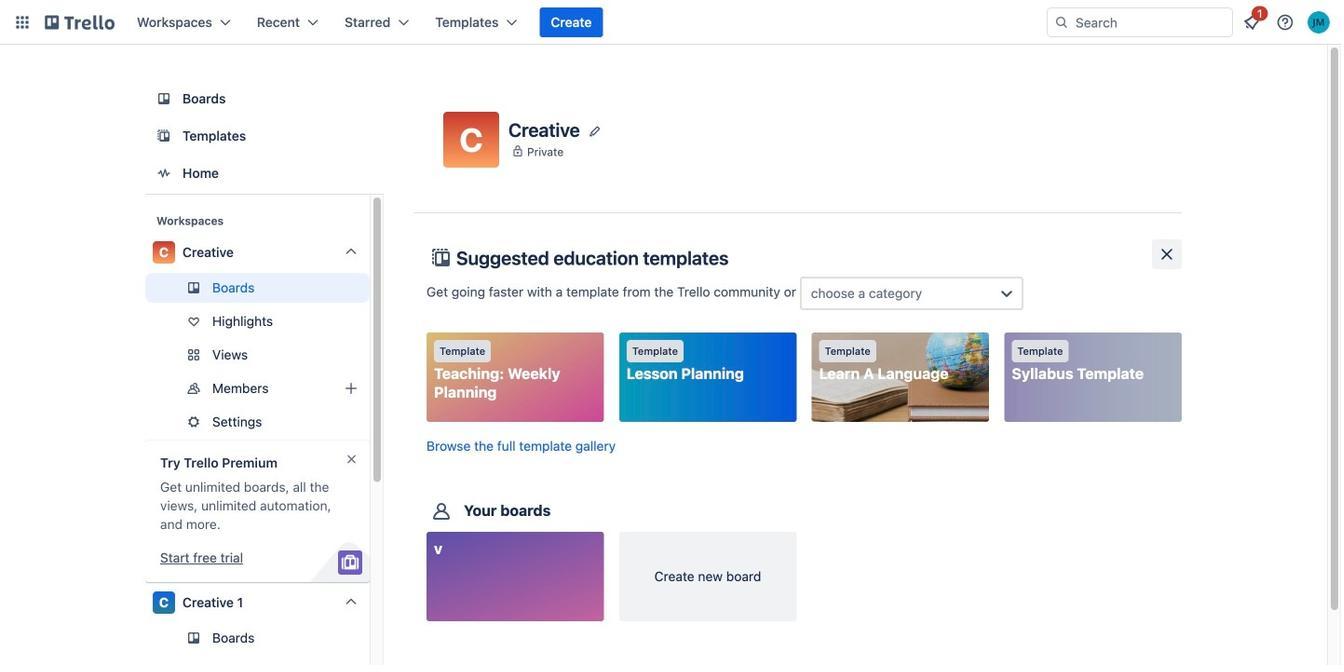 Task type: vqa. For each thing, say whether or not it's contained in the screenshot.
first PEARS from right
no



Task type: locate. For each thing, give the bounding box(es) containing it.
forward image
[[366, 344, 388, 366], [366, 377, 388, 400]]

add image
[[340, 377, 362, 400]]

jeremy miller (jeremymiller198) image
[[1308, 11, 1330, 34]]

0 vertical spatial forward image
[[366, 344, 388, 366]]

forward image up forward image
[[366, 344, 388, 366]]

template board image
[[153, 125, 175, 147]]

primary element
[[0, 0, 1341, 45]]

2 forward image from the top
[[366, 377, 388, 400]]

1 vertical spatial forward image
[[366, 377, 388, 400]]

forward image right "add" icon
[[366, 377, 388, 400]]

1 forward image from the top
[[366, 344, 388, 366]]



Task type: describe. For each thing, give the bounding box(es) containing it.
home image
[[153, 162, 175, 184]]

back to home image
[[45, 7, 115, 37]]

Search field
[[1069, 9, 1232, 35]]

board image
[[153, 88, 175, 110]]

1 notification image
[[1241, 11, 1263, 34]]

forward image
[[366, 411, 388, 433]]

search image
[[1054, 15, 1069, 30]]

open information menu image
[[1276, 13, 1295, 32]]



